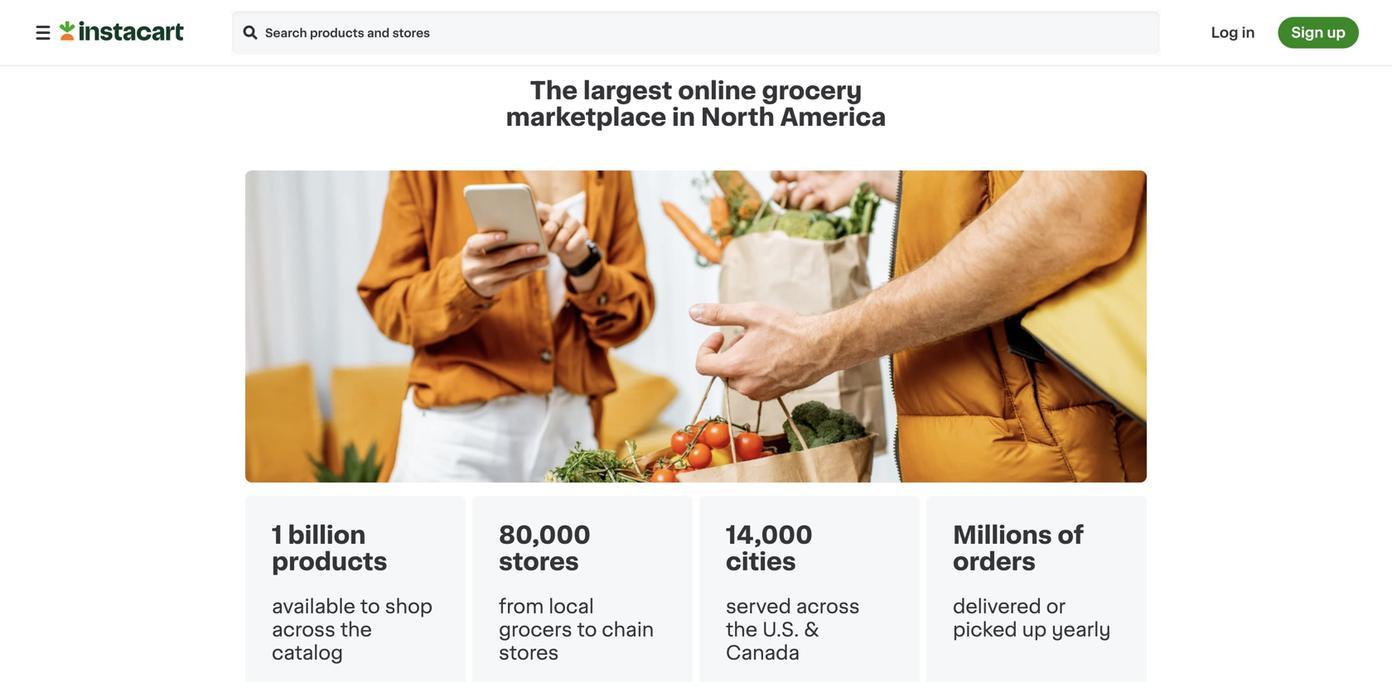 Task type: locate. For each thing, give the bounding box(es) containing it.
1 vertical spatial in
[[672, 106, 695, 129]]

1 vertical spatial to
[[577, 621, 597, 640]]

delivered
[[953, 598, 1041, 617]]

the
[[340, 621, 372, 640], [726, 621, 757, 640]]

1 vertical spatial stores
[[499, 644, 559, 663]]

in down 'online'
[[672, 106, 695, 129]]

0 horizontal spatial to
[[360, 598, 380, 617]]

14,000 cities
[[726, 524, 813, 574]]

stores inside from local grocers to chain stores
[[499, 644, 559, 663]]

from
[[499, 598, 544, 617]]

up inside delivered or picked up yearly
[[1022, 621, 1047, 640]]

sign
[[1291, 26, 1324, 40]]

1 billion products
[[272, 524, 387, 574]]

shop
[[385, 598, 433, 617]]

stores down grocers
[[499, 644, 559, 663]]

millions of orders
[[953, 524, 1084, 574]]

the down served
[[726, 621, 757, 640]]

sign up button
[[1278, 17, 1359, 48]]

2 stores from the top
[[499, 644, 559, 663]]

up right sign
[[1327, 26, 1346, 40]]

across inside available to shop across the catalog
[[272, 621, 335, 640]]

in inside button
[[1242, 26, 1255, 40]]

to left shop on the bottom left
[[360, 598, 380, 617]]

from local grocers to chain stores
[[499, 598, 654, 663]]

the inside available to shop across the catalog
[[340, 621, 372, 640]]

1 the from the left
[[340, 621, 372, 640]]

up
[[1327, 26, 1346, 40], [1022, 621, 1047, 640]]

online
[[678, 79, 756, 103]]

chain
[[602, 621, 654, 640]]

millions
[[953, 524, 1052, 547]]

the largest online grocery marketplace in north america
[[506, 79, 886, 129]]

to inside from local grocers to chain stores
[[577, 621, 597, 640]]

products
[[272, 550, 387, 574]]

across up &
[[796, 598, 860, 617]]

1 horizontal spatial the
[[726, 621, 757, 640]]

instacart home image
[[60, 21, 184, 41]]

0 horizontal spatial the
[[340, 621, 372, 640]]

log in
[[1211, 26, 1255, 40]]

80,000
[[499, 524, 591, 547]]

1 horizontal spatial across
[[796, 598, 860, 617]]

None search field
[[230, 10, 1161, 56]]

in right the log
[[1242, 26, 1255, 40]]

to down "local"
[[577, 621, 597, 640]]

0 vertical spatial across
[[796, 598, 860, 617]]

orders
[[953, 550, 1036, 574]]

sign up
[[1291, 26, 1346, 40]]

cities
[[726, 550, 796, 574]]

across
[[796, 598, 860, 617], [272, 621, 335, 640]]

0 vertical spatial to
[[360, 598, 380, 617]]

grocery
[[762, 79, 862, 103]]

&
[[804, 621, 819, 640]]

1 vertical spatial across
[[272, 621, 335, 640]]

of
[[1058, 524, 1084, 547]]

0 horizontal spatial in
[[672, 106, 695, 129]]

1
[[272, 524, 282, 547]]

2 the from the left
[[726, 621, 757, 640]]

0 vertical spatial up
[[1327, 26, 1346, 40]]

1 vertical spatial up
[[1022, 621, 1047, 640]]

picked
[[953, 621, 1017, 640]]

stores
[[499, 550, 579, 574], [499, 644, 559, 663]]

up down the or
[[1022, 621, 1047, 640]]

the down available
[[340, 621, 372, 640]]

1 horizontal spatial in
[[1242, 26, 1255, 40]]

0 vertical spatial stores
[[499, 550, 579, 574]]

1 stores from the top
[[499, 550, 579, 574]]

to
[[360, 598, 380, 617], [577, 621, 597, 640]]

across up catalog on the bottom left of the page
[[272, 621, 335, 640]]

across inside served across the u.s. & canada
[[796, 598, 860, 617]]

0 horizontal spatial across
[[272, 621, 335, 640]]

1 horizontal spatial to
[[577, 621, 597, 640]]

up inside sign up button
[[1327, 26, 1346, 40]]

1 horizontal spatial up
[[1327, 26, 1346, 40]]

stores inside the '80,000 stores'
[[499, 550, 579, 574]]

14,000
[[726, 524, 813, 547]]

stores down '80,000'
[[499, 550, 579, 574]]

in
[[1242, 26, 1255, 40], [672, 106, 695, 129]]

0 vertical spatial in
[[1242, 26, 1255, 40]]

0 horizontal spatial up
[[1022, 621, 1047, 640]]



Task type: vqa. For each thing, say whether or not it's contained in the screenshot.
across inside served across the U.S. & Canada
yes



Task type: describe. For each thing, give the bounding box(es) containing it.
the inside served across the u.s. & canada
[[726, 621, 757, 640]]

available to shop across the catalog
[[272, 598, 433, 663]]

largest
[[583, 79, 672, 103]]

catalog
[[272, 644, 343, 663]]

local
[[549, 598, 594, 617]]

america
[[780, 106, 886, 129]]

billion
[[288, 524, 366, 547]]

served
[[726, 598, 791, 617]]

served across the u.s. & canada
[[726, 598, 860, 663]]

grocers
[[499, 621, 572, 640]]

delivered or picked up yearly
[[953, 598, 1111, 640]]

u.s.
[[762, 621, 799, 640]]

open main menu image
[[33, 23, 53, 43]]

log
[[1211, 26, 1238, 40]]

to inside available to shop across the catalog
[[360, 598, 380, 617]]

80,000 stores
[[499, 524, 591, 574]]

or
[[1046, 598, 1066, 617]]

the
[[530, 79, 578, 103]]

in inside the largest online grocery marketplace in north america
[[672, 106, 695, 129]]

marketplace
[[506, 106, 666, 129]]

yearly
[[1052, 621, 1111, 640]]

Search field
[[230, 10, 1161, 56]]

canada
[[726, 644, 800, 663]]

available
[[272, 598, 355, 617]]

log in button
[[1206, 17, 1260, 48]]

north
[[701, 106, 775, 129]]



